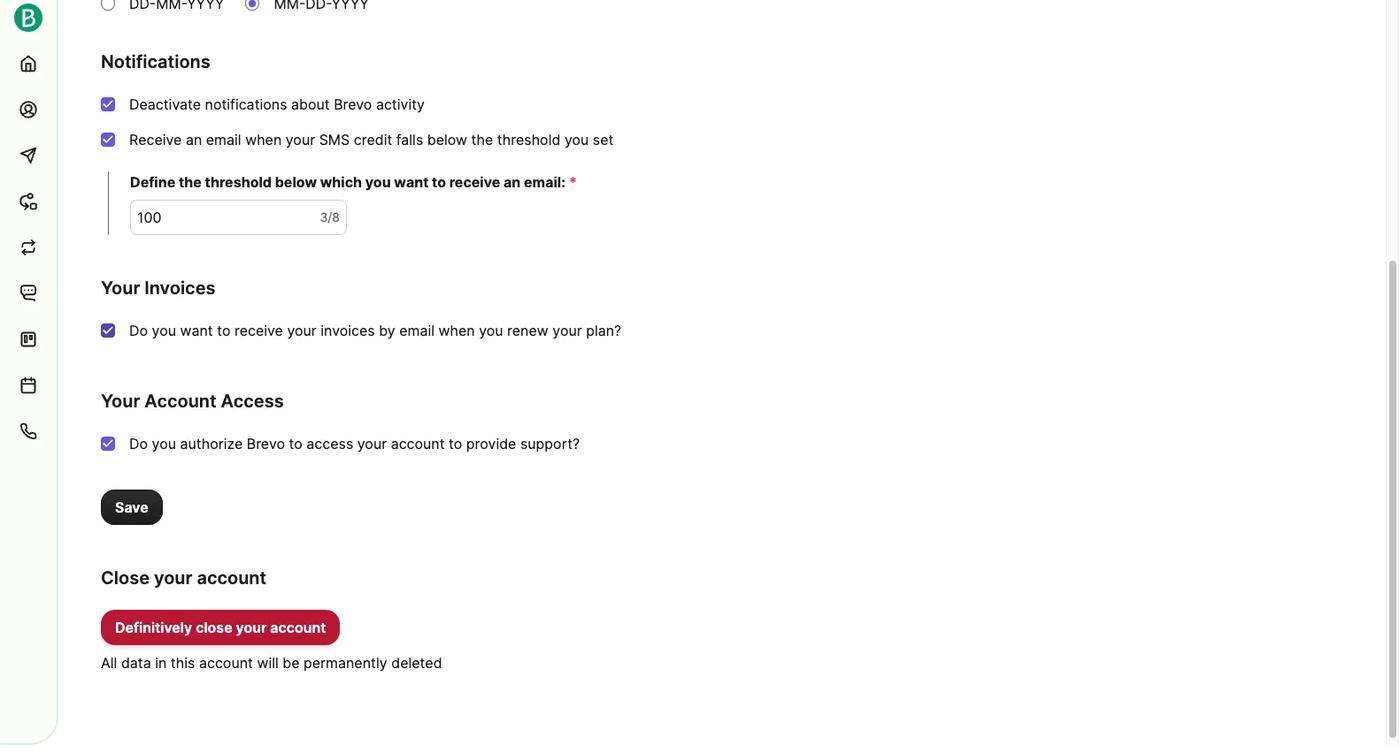 Task type: locate. For each thing, give the bounding box(es) containing it.
2 your from the top
[[101, 391, 140, 412]]

email down notifications
[[206, 131, 241, 149]]

renew
[[507, 322, 548, 340]]

define the threshold below which you want to receive an email: *
[[130, 173, 577, 191]]

definitively close your account
[[115, 619, 326, 637]]

in
[[155, 655, 167, 673]]

sms
[[319, 131, 350, 149]]

receive up access in the bottom of the page
[[234, 322, 283, 340]]

1 horizontal spatial receive
[[449, 173, 500, 191]]

to
[[432, 173, 446, 191], [217, 322, 230, 340], [289, 435, 302, 453], [449, 435, 462, 453]]

be
[[283, 655, 300, 673]]

1 horizontal spatial an
[[504, 173, 521, 191]]

account
[[391, 435, 445, 453], [197, 568, 266, 589], [270, 619, 326, 637], [199, 655, 253, 673]]

1 vertical spatial below
[[275, 173, 317, 191]]

your left "account"
[[101, 391, 140, 412]]

receive
[[449, 173, 500, 191], [234, 322, 283, 340]]

0 horizontal spatial want
[[180, 322, 213, 340]]

0 vertical spatial email
[[206, 131, 241, 149]]

which
[[320, 173, 362, 191]]

email
[[206, 131, 241, 149], [399, 322, 435, 340]]

to left provide
[[449, 435, 462, 453]]

account
[[144, 391, 216, 412]]

receive left email:
[[449, 173, 500, 191]]

you right which
[[365, 173, 391, 191]]

do down the your invoices
[[129, 322, 148, 340]]

1 vertical spatial the
[[179, 173, 202, 191]]

all
[[101, 655, 117, 673]]

do you authorize brevo to access your account to provide support?
[[129, 435, 580, 453]]

deleted
[[391, 655, 442, 673]]

you down the your invoices
[[152, 322, 176, 340]]

1 vertical spatial receive
[[234, 322, 283, 340]]

you down "account"
[[152, 435, 176, 453]]

1 horizontal spatial when
[[439, 322, 475, 340]]

want down falls at the left of the page
[[394, 173, 429, 191]]

0 vertical spatial your
[[101, 278, 140, 299]]

your for your invoices
[[101, 278, 140, 299]]

save button
[[101, 490, 163, 526]]

your account access
[[101, 391, 284, 412]]

when
[[245, 131, 282, 149], [439, 322, 475, 340]]

you
[[564, 131, 589, 149], [365, 173, 391, 191], [152, 322, 176, 340], [479, 322, 503, 340], [152, 435, 176, 453]]

threshold up email:
[[497, 131, 561, 149]]

brevo down access in the bottom of the page
[[247, 435, 285, 453]]

your invoices
[[101, 278, 215, 299]]

1 your from the top
[[101, 278, 140, 299]]

define
[[130, 173, 175, 191]]

brevo up 'sms'
[[334, 96, 372, 113]]

do down "account"
[[129, 435, 148, 453]]

invoices
[[144, 278, 215, 299]]

threshold
[[497, 131, 561, 149], [205, 173, 272, 191]]

receive
[[129, 131, 182, 149]]

0 vertical spatial receive
[[449, 173, 500, 191]]

below right falls at the left of the page
[[427, 131, 467, 149]]

want
[[394, 173, 429, 191], [180, 322, 213, 340]]

account up definitively close your account button
[[197, 568, 266, 589]]

None text field
[[130, 200, 347, 235]]

when right by
[[439, 322, 475, 340]]

0 horizontal spatial threshold
[[205, 173, 272, 191]]

0 vertical spatial want
[[394, 173, 429, 191]]

0 vertical spatial below
[[427, 131, 467, 149]]

0 vertical spatial when
[[245, 131, 282, 149]]

do for invoices
[[129, 322, 148, 340]]

1 vertical spatial threshold
[[205, 173, 272, 191]]

want down invoices
[[180, 322, 213, 340]]

below left which
[[275, 173, 317, 191]]

account inside button
[[270, 619, 326, 637]]

0 horizontal spatial brevo
[[247, 435, 285, 453]]

1 vertical spatial brevo
[[247, 435, 285, 453]]

0 horizontal spatial email
[[206, 131, 241, 149]]

permanently
[[304, 655, 387, 673]]

0 horizontal spatial the
[[179, 173, 202, 191]]

1 vertical spatial an
[[504, 173, 521, 191]]

the
[[471, 131, 493, 149], [179, 173, 202, 191]]

account up be
[[270, 619, 326, 637]]

do
[[129, 322, 148, 340], [129, 435, 148, 453]]

below
[[427, 131, 467, 149], [275, 173, 317, 191]]

0 vertical spatial the
[[471, 131, 493, 149]]

provide
[[466, 435, 516, 453]]

1 vertical spatial your
[[101, 391, 140, 412]]

access
[[306, 435, 353, 453]]

threshold down notifications
[[205, 173, 272, 191]]

1 vertical spatial email
[[399, 322, 435, 340]]

your right the close at bottom
[[236, 619, 267, 637]]

1 horizontal spatial brevo
[[334, 96, 372, 113]]

0 vertical spatial threshold
[[497, 131, 561, 149]]

account down definitively close your account button
[[199, 655, 253, 673]]

the right the define at the left top
[[179, 173, 202, 191]]

0 vertical spatial brevo
[[334, 96, 372, 113]]

1 vertical spatial do
[[129, 435, 148, 453]]

an right the receive
[[186, 131, 202, 149]]

an left email:
[[504, 173, 521, 191]]

2 do from the top
[[129, 435, 148, 453]]

1 vertical spatial when
[[439, 322, 475, 340]]

email right by
[[399, 322, 435, 340]]

0 horizontal spatial below
[[275, 173, 317, 191]]

your
[[101, 278, 140, 299], [101, 391, 140, 412]]

receive an email when your sms credit falls below the threshold you set
[[129, 131, 614, 149]]

your left 'sms'
[[286, 131, 315, 149]]

brevo
[[334, 96, 372, 113], [247, 435, 285, 453]]

0 vertical spatial an
[[186, 131, 202, 149]]

1 do from the top
[[129, 322, 148, 340]]

the right falls at the left of the page
[[471, 131, 493, 149]]

an
[[186, 131, 202, 149], [504, 173, 521, 191]]

when down deactivate notifications about brevo activity on the left top of the page
[[245, 131, 282, 149]]

your
[[286, 131, 315, 149], [287, 322, 317, 340], [552, 322, 582, 340], [357, 435, 387, 453], [154, 568, 192, 589], [236, 619, 267, 637]]

your left invoices
[[101, 278, 140, 299]]

about
[[291, 96, 330, 113]]

0 vertical spatial do
[[129, 322, 148, 340]]

you left set
[[564, 131, 589, 149]]

/
[[328, 210, 332, 225]]

close
[[196, 619, 232, 637]]



Task type: vqa. For each thing, say whether or not it's contained in the screenshot.
"-"
no



Task type: describe. For each thing, give the bounding box(es) containing it.
3
[[320, 210, 328, 225]]

your left plan?
[[552, 322, 582, 340]]

email:
[[524, 173, 565, 191]]

account left provide
[[391, 435, 445, 453]]

close
[[101, 568, 150, 589]]

deactivate notifications about brevo activity
[[129, 96, 425, 113]]

deactivate
[[129, 96, 201, 113]]

notifications
[[205, 96, 287, 113]]

3 / 8
[[320, 210, 340, 225]]

to down receive an email when your sms credit falls below the threshold you set
[[432, 173, 446, 191]]

brevo for your account access
[[247, 435, 285, 453]]

do you want to receive your invoices by email when you renew your plan?
[[129, 322, 621, 340]]

you left renew
[[479, 322, 503, 340]]

*
[[569, 173, 577, 191]]

support?
[[520, 435, 580, 453]]

1 horizontal spatial want
[[394, 173, 429, 191]]

authorize
[[180, 435, 243, 453]]

8
[[332, 210, 340, 225]]

1 horizontal spatial below
[[427, 131, 467, 149]]

do for account
[[129, 435, 148, 453]]

set
[[593, 131, 614, 149]]

this
[[171, 655, 195, 673]]

1 horizontal spatial threshold
[[497, 131, 561, 149]]

your right access
[[357, 435, 387, 453]]

0 horizontal spatial an
[[186, 131, 202, 149]]

will
[[257, 655, 279, 673]]

your left 'invoices'
[[287, 322, 317, 340]]

falls
[[396, 131, 423, 149]]

close your account
[[101, 568, 266, 589]]

definitively
[[115, 619, 192, 637]]

0 horizontal spatial receive
[[234, 322, 283, 340]]

by
[[379, 322, 395, 340]]

notifications
[[101, 51, 210, 73]]

brevo for notifications
[[334, 96, 372, 113]]

your for your account access
[[101, 391, 140, 412]]

your inside button
[[236, 619, 267, 637]]

to up access in the bottom of the page
[[217, 322, 230, 340]]

invoices
[[321, 322, 375, 340]]

1 horizontal spatial the
[[471, 131, 493, 149]]

definitively close your account button
[[101, 611, 340, 646]]

to left access
[[289, 435, 302, 453]]

1 horizontal spatial email
[[399, 322, 435, 340]]

1 vertical spatial want
[[180, 322, 213, 340]]

plan?
[[586, 322, 621, 340]]

credit
[[354, 131, 392, 149]]

save
[[115, 499, 148, 517]]

your right close
[[154, 568, 192, 589]]

all data in this account will be permanently deleted
[[101, 655, 442, 673]]

access
[[221, 391, 284, 412]]

activity
[[376, 96, 425, 113]]

0 horizontal spatial when
[[245, 131, 282, 149]]

data
[[121, 655, 151, 673]]



